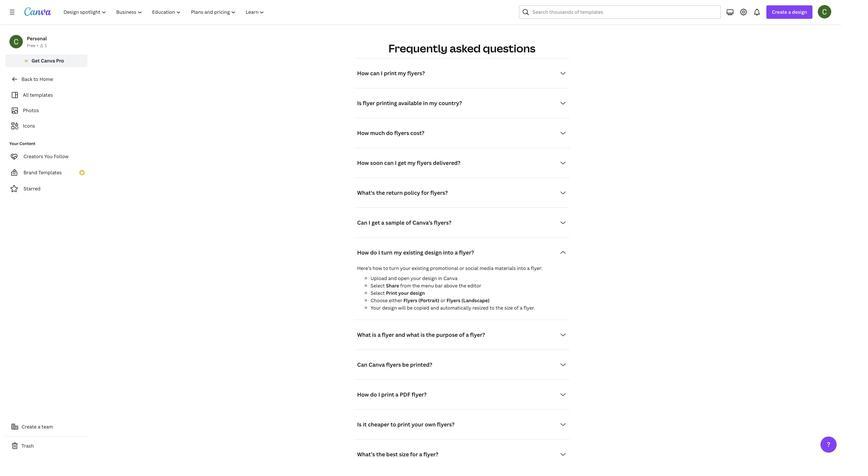 Task type: describe. For each thing, give the bounding box(es) containing it.
sample
[[386, 220, 405, 227]]

return
[[387, 190, 403, 197]]

you
[[44, 153, 53, 160]]

all
[[23, 92, 29, 98]]

how can i print my flyers? button
[[355, 67, 570, 80]]

can canva flyers be printed? button
[[355, 359, 570, 372]]

can for can canva flyers be printed?
[[358, 362, 368, 369]]

brand templates
[[24, 170, 62, 176]]

photos
[[23, 107, 39, 114]]

existing for design
[[404, 249, 424, 257]]

what is a flyer and what is the purpose of a flyer? button
[[355, 329, 570, 342]]

how soon can i get my flyers delivered? button
[[355, 157, 570, 170]]

2 vertical spatial flyer?
[[412, 392, 427, 399]]

your content
[[9, 141, 35, 147]]

flyer inside is flyer printing available in my country? dropdown button
[[363, 100, 375, 107]]

get inside how soon can i get my flyers delivered? dropdown button
[[398, 160, 407, 167]]

a inside create a design dropdown button
[[789, 9, 792, 15]]

is for is flyer printing available in my country?
[[358, 100, 362, 107]]

open
[[398, 276, 410, 282]]

soon
[[371, 160, 383, 167]]

cheaper
[[368, 422, 390, 429]]

to inside "link"
[[34, 76, 38, 82]]

of inside "dropdown button"
[[406, 220, 412, 227]]

creators you follow link
[[5, 150, 87, 164]]

a inside can i get a sample of canva's flyers? "dropdown button"
[[382, 220, 385, 227]]

resized
[[473, 305, 489, 312]]

1 select from the top
[[371, 283, 385, 289]]

copied
[[414, 305, 430, 312]]

flyers? inside can i get a sample of canva's flyers? "dropdown button"
[[434, 220, 452, 227]]

automatically
[[441, 305, 472, 312]]

a inside upload and open your design in canva select share from the menu bar above the editor select print your design choose either flyers (portrait) or flyers (landscape) your design will be copied and automatically resized to the size of a flyer.
[[520, 305, 523, 312]]

of inside upload and open your design in canva select share from the menu bar above the editor select print your design choose either flyers (portrait) or flyers (landscape) your design will be copied and automatically resized to the size of a flyer.
[[515, 305, 519, 312]]

how do i print a pdf flyer? button
[[355, 389, 570, 402]]

icons
[[23, 123, 35, 129]]

canva for get canva pro
[[41, 58, 55, 64]]

delivered?
[[433, 160, 461, 167]]

promotional
[[431, 266, 459, 272]]

2 select from the top
[[371, 291, 385, 297]]

Search search field
[[533, 6, 717, 19]]

what
[[358, 332, 371, 339]]

available
[[399, 100, 422, 107]]

your inside dropdown button
[[412, 422, 424, 429]]

print
[[386, 291, 398, 297]]

all templates
[[23, 92, 53, 98]]

creators you follow
[[24, 153, 69, 160]]

a inside how do i turn my existing design into a flyer? dropdown button
[[455, 249, 458, 257]]

create a team button
[[5, 421, 87, 434]]

flyers? inside what's the return policy for flyers? dropdown button
[[431, 190, 448, 197]]

print for a
[[382, 392, 395, 399]]

back to home link
[[5, 73, 87, 86]]

0 vertical spatial your
[[9, 141, 18, 147]]

your up the "open"
[[401, 266, 411, 272]]

country?
[[439, 100, 462, 107]]

•
[[37, 43, 38, 48]]

own
[[425, 422, 436, 429]]

(portrait)
[[419, 298, 440, 304]]

design down the menu
[[410, 291, 425, 297]]

do inside "dropdown button"
[[387, 130, 393, 137]]

do for turn
[[371, 249, 377, 257]]

get inside can i get a sample of canva's flyers? "dropdown button"
[[372, 220, 380, 227]]

2 flyers from the left
[[447, 298, 461, 304]]

how do i print a pdf flyer?
[[358, 392, 427, 399]]

design up promotional
[[425, 249, 442, 257]]

is it cheaper to print your own flyers? button
[[355, 419, 570, 432]]

design left christina overa icon
[[793, 9, 808, 15]]

either
[[389, 298, 403, 304]]

1
[[45, 43, 47, 48]]

1 flyers from the left
[[404, 298, 418, 304]]

the left editor
[[459, 283, 467, 289]]

your right the "open"
[[411, 276, 421, 282]]

home
[[39, 76, 53, 82]]

what is a flyer and what is the purpose of a flyer?
[[358, 332, 486, 339]]

will
[[398, 305, 406, 312]]

i for existing
[[379, 249, 380, 257]]

how do i turn my existing design into a flyer? button
[[355, 246, 570, 260]]

starred
[[24, 186, 41, 192]]

personal
[[27, 35, 47, 42]]

frequently asked questions
[[389, 41, 536, 56]]

choose
[[371, 298, 388, 304]]

content
[[19, 141, 35, 147]]

2 vertical spatial flyers
[[387, 362, 401, 369]]

i inside "dropdown button"
[[369, 220, 371, 227]]

materials
[[495, 266, 516, 272]]

canva for can canva flyers be printed?
[[369, 362, 385, 369]]

a inside how do i print a pdf flyer? dropdown button
[[396, 392, 399, 399]]

canva's
[[413, 220, 433, 227]]

flyer:
[[531, 266, 543, 272]]

what's
[[358, 190, 375, 197]]

share
[[386, 283, 400, 289]]

team
[[42, 424, 53, 431]]

how can i print my flyers?
[[358, 70, 425, 77]]

templates
[[38, 170, 62, 176]]

create for create a design
[[773, 9, 788, 15]]

how for how much do flyers cost?
[[358, 130, 369, 137]]

flyers? inside how can i print my flyers? dropdown button
[[408, 70, 425, 77]]

top level navigation element
[[59, 5, 270, 19]]

what
[[407, 332, 420, 339]]

the left size
[[496, 305, 504, 312]]

canva inside upload and open your design in canva select share from the menu bar above the editor select print your design choose either flyers (portrait) or flyers (landscape) your design will be copied and automatically resized to the size of a flyer.
[[444, 276, 458, 282]]

editor
[[468, 283, 482, 289]]

print inside is it cheaper to print your own flyers? dropdown button
[[398, 422, 411, 429]]

how much do flyers cost? button
[[355, 127, 570, 140]]

questions
[[483, 41, 536, 56]]

(landscape)
[[462, 298, 490, 304]]

size
[[505, 305, 513, 312]]

turn for my
[[382, 249, 393, 257]]

is it cheaper to print your own flyers?
[[358, 422, 455, 429]]

trash link
[[5, 440, 87, 454]]

icons link
[[9, 120, 83, 133]]

from
[[401, 283, 412, 289]]

1 vertical spatial into
[[517, 266, 526, 272]]

do for print
[[371, 392, 377, 399]]

frequently
[[389, 41, 448, 56]]

1 is from the left
[[372, 332, 377, 339]]

is flyer printing available in my country? button
[[355, 97, 570, 110]]

how for how do i turn my existing design into a flyer?
[[358, 249, 369, 257]]

the inside dropdown button
[[427, 332, 435, 339]]

in inside upload and open your design in canva select share from the menu bar above the editor select print your design choose either flyers (portrait) or flyers (landscape) your design will be copied and automatically resized to the size of a flyer.
[[439, 276, 443, 282]]

back
[[22, 76, 32, 82]]

how
[[373, 266, 383, 272]]

your down from on the bottom left of page
[[399, 291, 409, 297]]

i right soon
[[395, 160, 397, 167]]

all templates link
[[9, 89, 83, 102]]



Task type: locate. For each thing, give the bounding box(es) containing it.
1 vertical spatial your
[[371, 305, 381, 312]]

None search field
[[520, 5, 722, 19]]

christina overa image
[[819, 5, 832, 19]]

do up how
[[371, 249, 377, 257]]

2 vertical spatial and
[[396, 332, 406, 339]]

flyer
[[363, 100, 375, 107], [382, 332, 394, 339]]

1 horizontal spatial flyers
[[447, 298, 461, 304]]

my down frequently
[[398, 70, 406, 77]]

flyer? down resized
[[471, 332, 486, 339]]

0 vertical spatial canva
[[41, 58, 55, 64]]

0 vertical spatial existing
[[404, 249, 424, 257]]

2 is from the left
[[421, 332, 425, 339]]

can right soon
[[385, 160, 394, 167]]

do right much
[[387, 130, 393, 137]]

1 vertical spatial create
[[22, 424, 37, 431]]

0 horizontal spatial get
[[372, 220, 380, 227]]

select up choose
[[371, 291, 385, 297]]

create for create a team
[[22, 424, 37, 431]]

0 vertical spatial get
[[398, 160, 407, 167]]

print for my
[[384, 70, 397, 77]]

turn up the "open"
[[390, 266, 399, 272]]

existing up the "open"
[[404, 249, 424, 257]]

free
[[27, 43, 35, 48]]

design up the menu
[[423, 276, 437, 282]]

is right the what
[[372, 332, 377, 339]]

0 vertical spatial be
[[407, 305, 413, 312]]

flyer? up social
[[460, 249, 474, 257]]

0 vertical spatial do
[[387, 130, 393, 137]]

get canva pro button
[[5, 55, 87, 67]]

4 how from the top
[[358, 249, 369, 257]]

of right sample
[[406, 220, 412, 227]]

brand templates link
[[5, 166, 87, 180]]

can for can i get a sample of canva's flyers?
[[358, 220, 368, 227]]

i left sample
[[369, 220, 371, 227]]

to right back
[[34, 76, 38, 82]]

0 horizontal spatial is
[[372, 332, 377, 339]]

2 can from the top
[[358, 362, 368, 369]]

is
[[358, 100, 362, 107], [358, 422, 362, 429]]

0 horizontal spatial in
[[424, 100, 428, 107]]

media
[[480, 266, 494, 272]]

0 vertical spatial select
[[371, 283, 385, 289]]

in
[[424, 100, 428, 107], [439, 276, 443, 282]]

social
[[466, 266, 479, 272]]

of inside dropdown button
[[460, 332, 465, 339]]

flyers? right canva's
[[434, 220, 452, 227]]

upload
[[371, 276, 387, 282]]

my left country?
[[430, 100, 438, 107]]

flyer right the what
[[382, 332, 394, 339]]

or inside upload and open your design in canva select share from the menu bar above the editor select print your design choose either flyers (portrait) or flyers (landscape) your design will be copied and automatically resized to the size of a flyer.
[[441, 298, 446, 304]]

is left it
[[358, 422, 362, 429]]

follow
[[54, 153, 69, 160]]

0 horizontal spatial of
[[406, 220, 412, 227]]

photos link
[[9, 104, 83, 117]]

be inside dropdown button
[[403, 362, 409, 369]]

can
[[371, 70, 380, 77], [385, 160, 394, 167]]

0 horizontal spatial can
[[371, 70, 380, 77]]

can down the what
[[358, 362, 368, 369]]

select down upload
[[371, 283, 385, 289]]

1 horizontal spatial or
[[460, 266, 465, 272]]

0 vertical spatial can
[[358, 220, 368, 227]]

what's the return policy for flyers? button
[[355, 187, 570, 200]]

flyer? inside dropdown button
[[471, 332, 486, 339]]

i for pdf
[[379, 392, 380, 399]]

1 vertical spatial do
[[371, 249, 377, 257]]

0 vertical spatial flyer
[[363, 100, 375, 107]]

0 vertical spatial into
[[444, 249, 454, 257]]

2 horizontal spatial of
[[515, 305, 519, 312]]

i left pdf
[[379, 392, 380, 399]]

canva down the what
[[369, 362, 385, 369]]

flyers? right the for
[[431, 190, 448, 197]]

1 vertical spatial or
[[441, 298, 446, 304]]

the left purpose
[[427, 332, 435, 339]]

how do i turn my existing design into a flyer?
[[358, 249, 474, 257]]

upload and open your design in canva select share from the menu bar above the editor select print your design choose either flyers (portrait) or flyers (landscape) your design will be copied and automatically resized to the size of a flyer.
[[371, 276, 535, 312]]

flyers inside "dropdown button"
[[395, 130, 410, 137]]

bar
[[435, 283, 443, 289]]

or left social
[[460, 266, 465, 272]]

1 horizontal spatial can
[[385, 160, 394, 167]]

your left "own"
[[412, 422, 424, 429]]

can i get a sample of canva's flyers?
[[358, 220, 452, 227]]

get
[[32, 58, 40, 64]]

i up printing
[[381, 70, 383, 77]]

2 horizontal spatial canva
[[444, 276, 458, 282]]

can down what's
[[358, 220, 368, 227]]

templates
[[30, 92, 53, 98]]

flyer left printing
[[363, 100, 375, 107]]

1 vertical spatial existing
[[412, 266, 429, 272]]

0 vertical spatial flyers
[[395, 130, 410, 137]]

how inside "dropdown button"
[[358, 130, 369, 137]]

2 vertical spatial print
[[398, 422, 411, 429]]

or
[[460, 266, 465, 272], [441, 298, 446, 304]]

asked
[[450, 41, 481, 56]]

i up how
[[379, 249, 380, 257]]

flyers? down frequently
[[408, 70, 425, 77]]

create a design button
[[767, 5, 813, 19]]

flyers?
[[408, 70, 425, 77], [431, 190, 448, 197], [434, 220, 452, 227], [437, 422, 455, 429]]

purpose
[[437, 332, 458, 339]]

0 horizontal spatial canva
[[41, 58, 55, 64]]

print inside how do i print a pdf flyer? dropdown button
[[382, 392, 395, 399]]

flyer? right pdf
[[412, 392, 427, 399]]

and up share
[[389, 276, 397, 282]]

1 vertical spatial is
[[358, 422, 362, 429]]

5 how from the top
[[358, 392, 369, 399]]

of right purpose
[[460, 332, 465, 339]]

is
[[372, 332, 377, 339], [421, 332, 425, 339]]

1 horizontal spatial flyer
[[382, 332, 394, 339]]

can i get a sample of canva's flyers? button
[[355, 216, 570, 230]]

in up bar
[[439, 276, 443, 282]]

into inside dropdown button
[[444, 249, 454, 257]]

cost?
[[411, 130, 425, 137]]

0 vertical spatial and
[[389, 276, 397, 282]]

how soon can i get my flyers delivered?
[[358, 160, 461, 167]]

1 horizontal spatial canva
[[369, 362, 385, 369]]

1 vertical spatial get
[[372, 220, 380, 227]]

1 vertical spatial flyer
[[382, 332, 394, 339]]

is right "what" on the left bottom
[[421, 332, 425, 339]]

0 vertical spatial print
[[384, 70, 397, 77]]

1 vertical spatial canva
[[444, 276, 458, 282]]

1 vertical spatial of
[[515, 305, 519, 312]]

or right (portrait)
[[441, 298, 446, 304]]

flyer.
[[524, 305, 535, 312]]

canva left the pro
[[41, 58, 55, 64]]

existing down how do i turn my existing design into a flyer?
[[412, 266, 429, 272]]

turn up how
[[382, 249, 393, 257]]

policy
[[404, 190, 421, 197]]

1 horizontal spatial in
[[439, 276, 443, 282]]

0 vertical spatial or
[[460, 266, 465, 272]]

do up cheaper
[[371, 392, 377, 399]]

1 vertical spatial print
[[382, 392, 395, 399]]

1 horizontal spatial create
[[773, 9, 788, 15]]

much
[[371, 130, 385, 137]]

0 horizontal spatial flyers
[[404, 298, 418, 304]]

2 vertical spatial of
[[460, 332, 465, 339]]

what's the return policy for flyers?
[[358, 190, 448, 197]]

flyers? right "own"
[[437, 422, 455, 429]]

be right will
[[407, 305, 413, 312]]

your down choose
[[371, 305, 381, 312]]

is flyer printing available in my country?
[[358, 100, 462, 107]]

1 can from the top
[[358, 220, 368, 227]]

1 vertical spatial be
[[403, 362, 409, 369]]

a inside create a team button
[[38, 424, 40, 431]]

in right available
[[424, 100, 428, 107]]

to right cheaper
[[391, 422, 397, 429]]

1 vertical spatial and
[[431, 305, 440, 312]]

get left sample
[[372, 220, 380, 227]]

my
[[398, 70, 406, 77], [430, 100, 438, 107], [408, 160, 416, 167], [394, 249, 402, 257]]

2 vertical spatial do
[[371, 392, 377, 399]]

the inside dropdown button
[[377, 190, 385, 197]]

turn for your
[[390, 266, 399, 272]]

0 vertical spatial of
[[406, 220, 412, 227]]

print up printing
[[384, 70, 397, 77]]

free •
[[27, 43, 38, 48]]

2 how from the top
[[358, 130, 369, 137]]

above
[[444, 283, 458, 289]]

canva up above
[[444, 276, 458, 282]]

how much do flyers cost?
[[358, 130, 425, 137]]

3 how from the top
[[358, 160, 369, 167]]

it
[[363, 422, 367, 429]]

in inside dropdown button
[[424, 100, 428, 107]]

1 vertical spatial flyer?
[[471, 332, 486, 339]]

1 horizontal spatial of
[[460, 332, 465, 339]]

how
[[358, 70, 369, 77], [358, 130, 369, 137], [358, 160, 369, 167], [358, 249, 369, 257], [358, 392, 369, 399]]

1 vertical spatial turn
[[390, 266, 399, 272]]

0 horizontal spatial flyer
[[363, 100, 375, 107]]

1 horizontal spatial is
[[421, 332, 425, 339]]

0 horizontal spatial create
[[22, 424, 37, 431]]

can inside "dropdown button"
[[358, 220, 368, 227]]

print
[[384, 70, 397, 77], [382, 392, 395, 399], [398, 422, 411, 429]]

be inside upload and open your design in canva select share from the menu bar above the editor select print your design choose either flyers (portrait) or flyers (landscape) your design will be copied and automatically resized to the size of a flyer.
[[407, 305, 413, 312]]

0 vertical spatial is
[[358, 100, 362, 107]]

into left flyer:
[[517, 266, 526, 272]]

get right soon
[[398, 160, 407, 167]]

flyers left delivered?
[[417, 160, 432, 167]]

is left printing
[[358, 100, 362, 107]]

trash
[[22, 444, 34, 450]]

0 vertical spatial in
[[424, 100, 428, 107]]

flyers up the automatically at the right bottom of page
[[447, 298, 461, 304]]

get canva pro
[[32, 58, 64, 64]]

flyers left printed?
[[387, 362, 401, 369]]

pdf
[[400, 392, 411, 399]]

be left printed?
[[403, 362, 409, 369]]

1 vertical spatial in
[[439, 276, 443, 282]]

1 horizontal spatial your
[[371, 305, 381, 312]]

printing
[[377, 100, 397, 107]]

flyer inside what is a flyer and what is the purpose of a flyer? dropdown button
[[382, 332, 394, 339]]

1 how from the top
[[358, 70, 369, 77]]

0 vertical spatial flyer?
[[460, 249, 474, 257]]

turn inside dropdown button
[[382, 249, 393, 257]]

canva inside dropdown button
[[369, 362, 385, 369]]

print right cheaper
[[398, 422, 411, 429]]

1 horizontal spatial into
[[517, 266, 526, 272]]

0 vertical spatial turn
[[382, 249, 393, 257]]

how for how soon can i get my flyers delivered?
[[358, 160, 369, 167]]

create inside create a team button
[[22, 424, 37, 431]]

for
[[422, 190, 430, 197]]

turn
[[382, 249, 393, 257], [390, 266, 399, 272]]

0 horizontal spatial your
[[9, 141, 18, 147]]

your
[[401, 266, 411, 272], [411, 276, 421, 282], [399, 291, 409, 297], [412, 422, 424, 429]]

0 vertical spatial can
[[371, 70, 380, 77]]

pro
[[56, 58, 64, 64]]

and down (portrait)
[[431, 305, 440, 312]]

and left "what" on the left bottom
[[396, 332, 406, 339]]

1 vertical spatial can
[[358, 362, 368, 369]]

existing
[[404, 249, 424, 257], [412, 266, 429, 272]]

canva inside button
[[41, 58, 55, 64]]

can inside dropdown button
[[358, 362, 368, 369]]

create
[[773, 9, 788, 15], [22, 424, 37, 431]]

your left "content"
[[9, 141, 18, 147]]

1 is from the top
[[358, 100, 362, 107]]

print left pdf
[[382, 392, 395, 399]]

existing inside dropdown button
[[404, 249, 424, 257]]

0 horizontal spatial or
[[441, 298, 446, 304]]

1 vertical spatial can
[[385, 160, 394, 167]]

of
[[406, 220, 412, 227], [515, 305, 519, 312], [460, 332, 465, 339]]

printed?
[[411, 362, 433, 369]]

to right how
[[384, 266, 389, 272]]

to right resized
[[490, 305, 495, 312]]

flyers? inside is it cheaper to print your own flyers? dropdown button
[[437, 422, 455, 429]]

design
[[793, 9, 808, 15], [425, 249, 442, 257], [423, 276, 437, 282], [410, 291, 425, 297], [382, 305, 397, 312]]

your inside upload and open your design in canva select share from the menu bar above the editor select print your design choose either flyers (portrait) or flyers (landscape) your design will be copied and automatically resized to the size of a flyer.
[[371, 305, 381, 312]]

i
[[381, 70, 383, 77], [395, 160, 397, 167], [369, 220, 371, 227], [379, 249, 380, 257], [379, 392, 380, 399]]

of right size
[[515, 305, 519, 312]]

0 horizontal spatial into
[[444, 249, 454, 257]]

flyers
[[395, 130, 410, 137], [417, 160, 432, 167], [387, 362, 401, 369]]

2 vertical spatial canva
[[369, 362, 385, 369]]

can up printing
[[371, 70, 380, 77]]

canva
[[41, 58, 55, 64], [444, 276, 458, 282], [369, 362, 385, 369]]

to inside dropdown button
[[391, 422, 397, 429]]

1 horizontal spatial get
[[398, 160, 407, 167]]

1 vertical spatial flyers
[[417, 160, 432, 167]]

design down either
[[382, 305, 397, 312]]

and inside dropdown button
[[396, 332, 406, 339]]

2 is from the top
[[358, 422, 362, 429]]

the right from on the bottom left of page
[[413, 283, 420, 289]]

create a design
[[773, 9, 808, 15]]

create inside create a design dropdown button
[[773, 9, 788, 15]]

how for how can i print my flyers?
[[358, 70, 369, 77]]

my up the "open"
[[394, 249, 402, 257]]

1 vertical spatial select
[[371, 291, 385, 297]]

how for how do i print a pdf flyer?
[[358, 392, 369, 399]]

flyers left cost?
[[395, 130, 410, 137]]

existing for promotional
[[412, 266, 429, 272]]

menu
[[421, 283, 434, 289]]

flyers up will
[[404, 298, 418, 304]]

the left return
[[377, 190, 385, 197]]

0 vertical spatial create
[[773, 9, 788, 15]]

a
[[789, 9, 792, 15], [382, 220, 385, 227], [455, 249, 458, 257], [528, 266, 530, 272], [520, 305, 523, 312], [378, 332, 381, 339], [466, 332, 469, 339], [396, 392, 399, 399], [38, 424, 40, 431]]

print inside how can i print my flyers? dropdown button
[[384, 70, 397, 77]]

be
[[407, 305, 413, 312], [403, 362, 409, 369]]

i for flyers?
[[381, 70, 383, 77]]

back to home
[[22, 76, 53, 82]]

is for is it cheaper to print your own flyers?
[[358, 422, 362, 429]]

to inside upload and open your design in canva select share from the menu bar above the editor select print your design choose either flyers (portrait) or flyers (landscape) your design will be copied and automatically resized to the size of a flyer.
[[490, 305, 495, 312]]

into up here's how to turn your existing promotional or social media materials into a flyer:
[[444, 249, 454, 257]]

my up policy
[[408, 160, 416, 167]]



Task type: vqa. For each thing, say whether or not it's contained in the screenshot.
A within the button
yes



